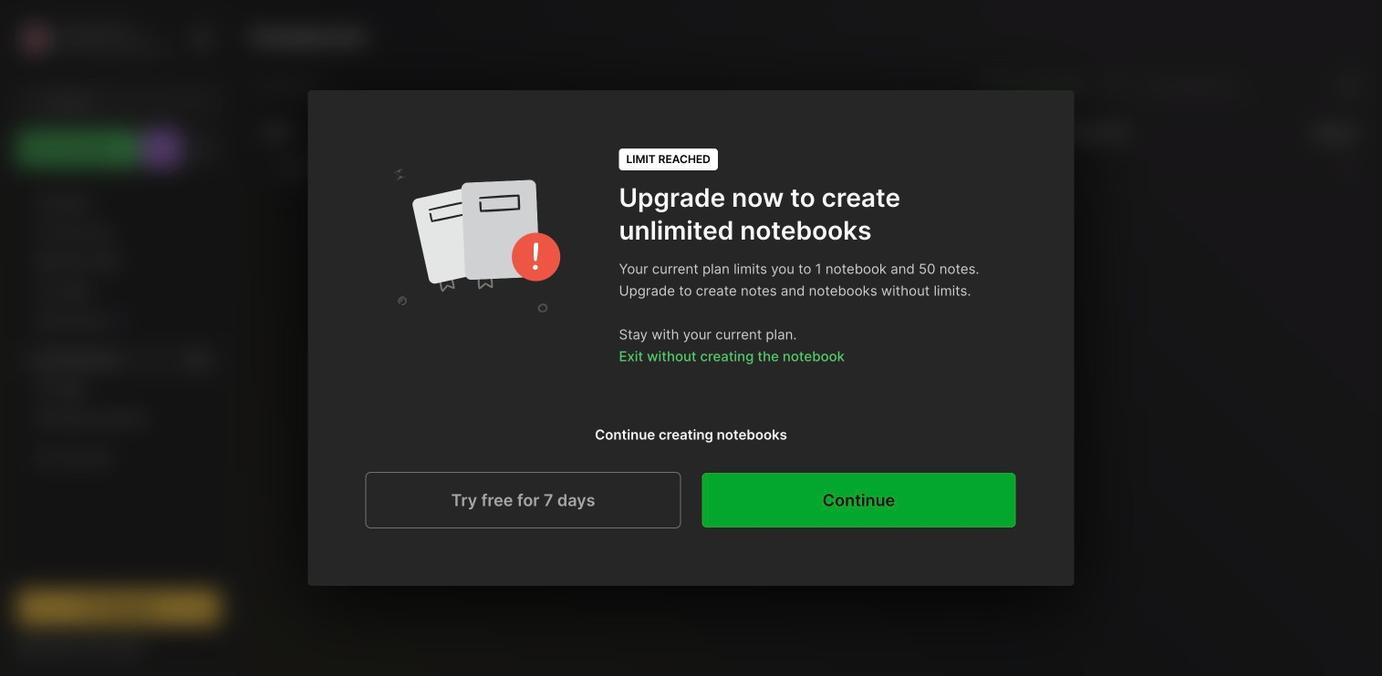 Task type: vqa. For each thing, say whether or not it's contained in the screenshot.
1st tab list from the top
no



Task type: describe. For each thing, give the bounding box(es) containing it.
Search text field
[[50, 93, 196, 110]]

main element
[[0, 0, 237, 677]]



Task type: locate. For each thing, give the bounding box(es) containing it.
expand notebooks image
[[24, 355, 35, 366]]

none search field inside main element
[[50, 90, 196, 112]]

None search field
[[50, 90, 196, 112]]

expand tags image
[[24, 384, 35, 395]]

Find Notebooks… text field
[[1131, 71, 1330, 101]]

tree
[[6, 178, 231, 574]]

row
[[252, 151, 1367, 187]]

cell
[[1046, 151, 1207, 186]]

tree inside main element
[[6, 178, 231, 574]]

settings image
[[191, 28, 213, 50]]



